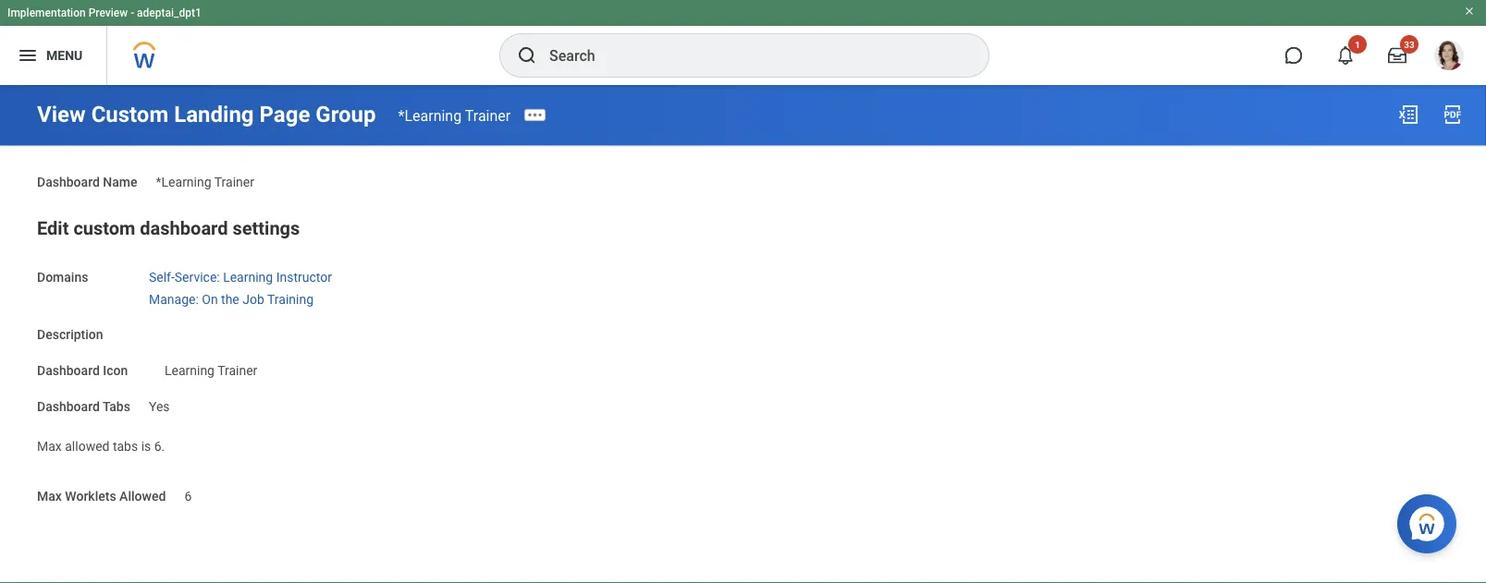 Task type: locate. For each thing, give the bounding box(es) containing it.
dashboard
[[37, 174, 100, 190], [37, 363, 100, 378], [37, 399, 100, 414]]

self-
[[149, 269, 175, 285]]

dashboard icon
[[37, 363, 128, 378]]

*learning for the dashboard name element
[[156, 174, 211, 190]]

2 vertical spatial trainer
[[218, 363, 257, 378]]

is
[[141, 439, 151, 455]]

1 vertical spatial *learning trainer
[[156, 174, 254, 190]]

dashboard name element
[[156, 163, 254, 191]]

max left worklets
[[37, 489, 62, 504]]

1 vertical spatial dashboard
[[37, 363, 100, 378]]

learning up job
[[223, 269, 273, 285]]

trainer inside edit custom dashboard settings 'group'
[[218, 363, 257, 378]]

max
[[37, 439, 62, 455], [37, 489, 62, 504]]

learning right 'dashboard icon'
[[165, 363, 215, 378]]

profile logan mcneil image
[[1435, 41, 1464, 74]]

1 horizontal spatial learning
[[223, 269, 273, 285]]

*learning trainer
[[398, 107, 511, 124], [156, 174, 254, 190]]

0 horizontal spatial *learning
[[156, 174, 211, 190]]

implementation preview -   adeptai_dpt1
[[7, 6, 202, 19]]

0 horizontal spatial *learning trainer
[[156, 174, 254, 190]]

0 vertical spatial *learning trainer
[[398, 107, 511, 124]]

trainer inside the dashboard name element
[[214, 174, 254, 190]]

max for max worklets allowed
[[37, 489, 62, 504]]

learning
[[223, 269, 273, 285], [165, 363, 215, 378]]

notifications large image
[[1337, 46, 1355, 65]]

manage:
[[149, 292, 199, 308]]

0 vertical spatial trainer
[[465, 107, 511, 124]]

page
[[259, 101, 310, 128]]

0 vertical spatial dashboard
[[37, 174, 100, 190]]

1 max from the top
[[37, 439, 62, 455]]

2 dashboard from the top
[[37, 363, 100, 378]]

1 horizontal spatial *learning
[[398, 107, 462, 124]]

dashboard name
[[37, 174, 137, 190]]

max left the allowed
[[37, 439, 62, 455]]

trainer for the dashboard name element
[[214, 174, 254, 190]]

dashboard icon image
[[149, 363, 161, 378]]

1 vertical spatial learning
[[165, 363, 215, 378]]

service:
[[175, 269, 220, 285]]

dashboard down description
[[37, 363, 100, 378]]

1 horizontal spatial *learning trainer
[[398, 107, 511, 124]]

*learning
[[398, 107, 462, 124], [156, 174, 211, 190]]

items selected list
[[149, 266, 362, 309]]

0 vertical spatial *learning
[[398, 107, 462, 124]]

close environment banner image
[[1464, 6, 1475, 17]]

2 vertical spatial dashboard
[[37, 399, 100, 414]]

instructor
[[276, 269, 332, 285]]

*learning right group
[[398, 107, 462, 124]]

training
[[267, 292, 314, 308]]

learning inside items selected list
[[223, 269, 273, 285]]

*learning for *learning trainer link
[[398, 107, 462, 124]]

1 vertical spatial max
[[37, 489, 62, 504]]

manage: on the job training
[[149, 292, 314, 308]]

dashboard up edit
[[37, 174, 100, 190]]

0 vertical spatial learning
[[223, 269, 273, 285]]

1 vertical spatial *learning
[[156, 174, 211, 190]]

*learning trainer for the dashboard name element
[[156, 174, 254, 190]]

1 dashboard from the top
[[37, 174, 100, 190]]

1 vertical spatial trainer
[[214, 174, 254, 190]]

6
[[184, 489, 192, 504]]

1 button
[[1325, 35, 1367, 76]]

self-service: learning instructor
[[149, 269, 332, 285]]

yes
[[149, 399, 170, 414]]

*learning up dashboard
[[156, 174, 211, 190]]

dashboard tabs
[[37, 399, 130, 414]]

manage: on the job training link
[[149, 289, 314, 308]]

2 max from the top
[[37, 489, 62, 504]]

0 horizontal spatial learning
[[165, 363, 215, 378]]

*learning inside the dashboard name element
[[156, 174, 211, 190]]

dashboard down dashboard icon
[[37, 399, 100, 414]]

edit
[[37, 218, 69, 239]]

max worklets allowed
[[37, 489, 166, 504]]

*learning trainer link
[[398, 107, 511, 124]]

menu
[[46, 48, 83, 63]]

max allowed tabs is 6.
[[37, 439, 165, 455]]

custom
[[73, 218, 135, 239]]

learning trainer element
[[165, 359, 257, 378]]

dashboard for dashboard tabs
[[37, 399, 100, 414]]

edit custom dashboard settings button
[[37, 218, 300, 239]]

max for max allowed tabs is 6.
[[37, 439, 62, 455]]

description
[[37, 327, 103, 342]]

3 dashboard from the top
[[37, 399, 100, 414]]

trainer
[[465, 107, 511, 124], [214, 174, 254, 190], [218, 363, 257, 378]]

name
[[103, 174, 137, 190]]

0 vertical spatial max
[[37, 439, 62, 455]]



Task type: vqa. For each thing, say whether or not it's contained in the screenshot.
Arvind Meenakshi [C] element
no



Task type: describe. For each thing, give the bounding box(es) containing it.
tabs
[[103, 399, 130, 414]]

view custom landing page group
[[37, 101, 376, 128]]

Search Workday  search field
[[549, 35, 951, 76]]

dashboard
[[140, 218, 228, 239]]

implementation
[[7, 6, 86, 19]]

the
[[221, 292, 239, 308]]

adeptai_dpt1
[[137, 6, 202, 19]]

icon
[[103, 363, 128, 378]]

on
[[202, 292, 218, 308]]

view printable version (pdf) image
[[1442, 104, 1464, 126]]

justify image
[[17, 44, 39, 67]]

dashboard tabs element
[[149, 388, 170, 415]]

learning trainer
[[165, 363, 257, 378]]

domains
[[37, 269, 88, 285]]

view
[[37, 101, 86, 128]]

menu banner
[[0, 0, 1486, 85]]

allowed
[[119, 489, 166, 504]]

-
[[131, 6, 134, 19]]

allowed
[[65, 439, 110, 455]]

6.
[[154, 439, 165, 455]]

edit custom dashboard settings group
[[37, 214, 1449, 506]]

dashboard for dashboard icon
[[37, 363, 100, 378]]

export to excel image
[[1398, 104, 1420, 126]]

1
[[1355, 39, 1360, 50]]

trainer for *learning trainer link
[[465, 107, 511, 124]]

self-service: learning instructor link
[[149, 266, 332, 285]]

job
[[243, 292, 264, 308]]

33
[[1404, 39, 1415, 50]]

trainer for learning trainer element
[[218, 363, 257, 378]]

max worklets allowed element
[[184, 478, 192, 506]]

tabs
[[113, 439, 138, 455]]

menu button
[[0, 26, 107, 85]]

settings
[[233, 218, 300, 239]]

custom
[[91, 101, 169, 128]]

view custom landing page group main content
[[0, 85, 1486, 523]]

*learning trainer for *learning trainer link
[[398, 107, 511, 124]]

inbox large image
[[1388, 46, 1407, 65]]

dashboard for dashboard name
[[37, 174, 100, 190]]

worklets
[[65, 489, 116, 504]]

landing
[[174, 101, 254, 128]]

search image
[[516, 44, 538, 67]]

edit custom dashboard settings
[[37, 218, 300, 239]]

33 button
[[1377, 35, 1419, 76]]

preview
[[88, 6, 128, 19]]

group
[[316, 101, 376, 128]]



